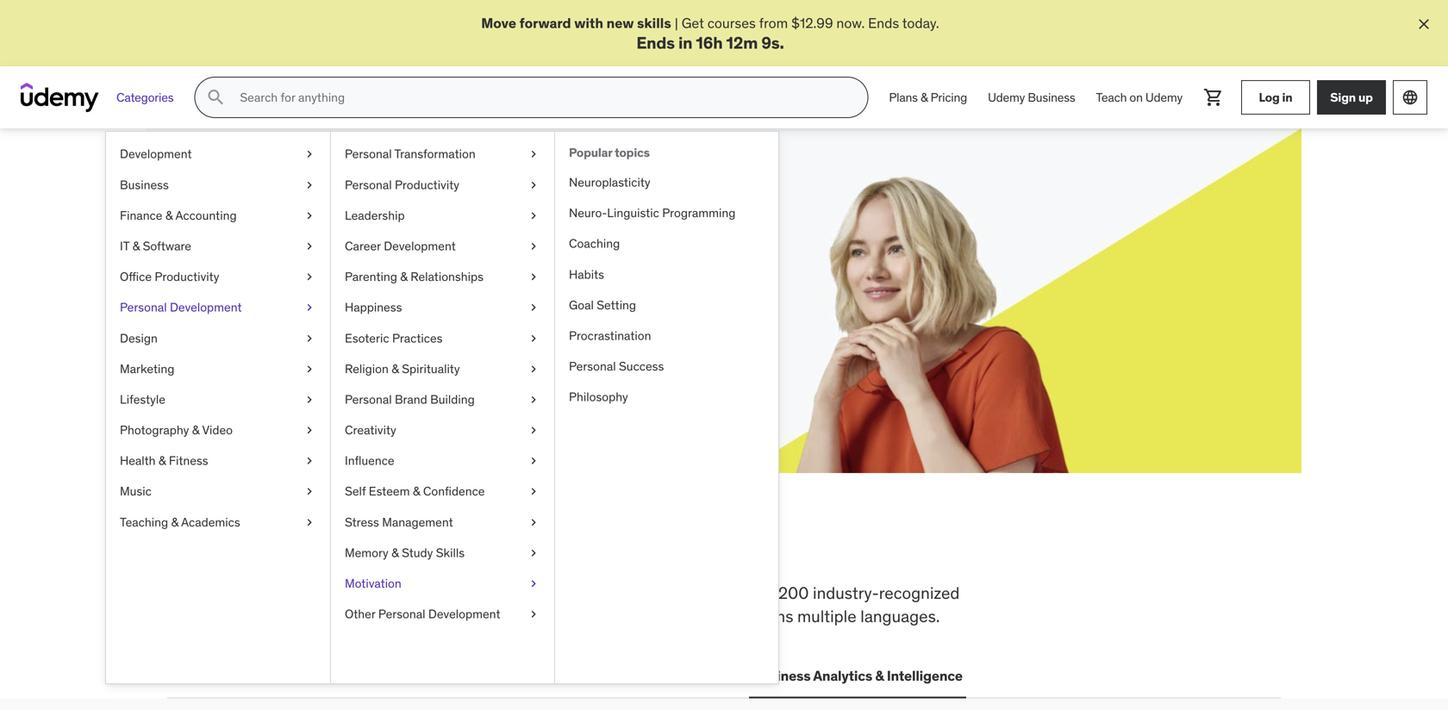 Task type: describe. For each thing, give the bounding box(es) containing it.
setting
[[597, 297, 636, 313]]

xsmall image for esoteric practices
[[527, 330, 541, 347]]

log in
[[1259, 89, 1293, 105]]

religion & spirituality link
[[331, 354, 554, 384]]

covering
[[167, 583, 233, 604]]

xsmall image for religion & spirituality
[[527, 361, 541, 378]]

& for finance & accounting
[[165, 208, 173, 223]]

2 horizontal spatial in
[[1282, 89, 1293, 105]]

intelligence
[[887, 667, 963, 685]]

industry-
[[813, 583, 879, 604]]

xsmall image for personal productivity
[[527, 177, 541, 193]]

neuroplasticity link
[[555, 167, 779, 198]]

personal success
[[569, 359, 664, 374]]

udemy image
[[21, 83, 99, 112]]

goal
[[569, 297, 594, 313]]

influence link
[[331, 446, 554, 477]]

photography & video
[[120, 422, 233, 438]]

business for business
[[120, 177, 169, 193]]

software
[[143, 238, 191, 254]]

certifications
[[324, 667, 412, 685]]

today. inside skills for your future expand your potential with a course for as little as $12.99. sale ends today.
[[341, 266, 378, 283]]

parenting
[[345, 269, 397, 285]]

personal productivity link
[[331, 170, 554, 200]]

fitness
[[169, 453, 208, 469]]

for for workplace
[[719, 583, 739, 604]]

now.
[[837, 14, 865, 32]]

covering critical workplace skills to technical topics, including prep content for over 200 industry-recognized certifications, our catalog supports well-rounded professional development and spans multiple languages.
[[167, 583, 960, 627]]

neuro-linguistic programming
[[569, 205, 736, 221]]

xsmall image for career development
[[527, 238, 541, 255]]

technical
[[428, 583, 494, 604]]

xsmall image for motivation
[[527, 575, 541, 592]]

& for parenting & relationships
[[400, 269, 408, 285]]

development
[[619, 606, 715, 627]]

coaching link
[[555, 229, 779, 259]]

xsmall image for self esteem & confidence
[[527, 483, 541, 500]]

topics,
[[498, 583, 547, 604]]

multiple
[[798, 606, 857, 627]]

all the skills you need in one place
[[167, 526, 741, 571]]

habits link
[[555, 259, 779, 290]]

200
[[778, 583, 809, 604]]

from
[[759, 14, 788, 32]]

other personal development link
[[331, 599, 554, 630]]

today. inside move forward with new skills | get courses from $12.99 now. ends today. ends in 16h 12m 9s .
[[902, 14, 940, 32]]

religion
[[345, 361, 389, 377]]

a
[[396, 246, 403, 264]]

marketing link
[[106, 354, 330, 384]]

self esteem & confidence link
[[331, 477, 554, 507]]

xsmall image for other personal development
[[527, 606, 541, 623]]

analytics
[[813, 667, 873, 685]]

supports
[[356, 606, 421, 627]]

submit search image
[[205, 87, 226, 108]]

xsmall image for parenting & relationships
[[527, 269, 541, 286]]

Search for anything text field
[[237, 83, 847, 112]]

you
[[385, 526, 447, 571]]

skills inside covering critical workplace skills to technical topics, including prep content for over 200 industry-recognized certifications, our catalog supports well-rounded professional development and spans multiple languages.
[[369, 583, 406, 604]]

teach
[[1096, 90, 1127, 105]]

it & software
[[120, 238, 191, 254]]

relationships
[[411, 269, 484, 285]]

$12.99
[[791, 14, 833, 32]]

xsmall image for health & fitness
[[303, 453, 316, 470]]

0 horizontal spatial for
[[312, 204, 352, 239]]

philosophy link
[[555, 382, 779, 413]]

confidence
[[423, 484, 485, 499]]

spans
[[750, 606, 794, 627]]

1 vertical spatial skills
[[286, 526, 379, 571]]

health & fitness link
[[106, 446, 330, 477]]

lifestyle
[[120, 392, 165, 407]]

business analytics & intelligence
[[752, 667, 963, 685]]

development down categories dropdown button
[[120, 146, 192, 162]]

skills for your future expand your potential with a course for as little as $12.99. sale ends today.
[[229, 204, 534, 283]]

creativity link
[[331, 415, 554, 446]]

stress management link
[[331, 507, 554, 538]]

building
[[430, 392, 475, 407]]

popular
[[569, 145, 612, 161]]

udemy inside teach on udemy link
[[1146, 90, 1183, 105]]

udemy business
[[988, 90, 1076, 105]]

expand
[[229, 246, 276, 264]]

philosophy
[[569, 389, 628, 405]]

2 as from the left
[[520, 246, 534, 264]]

plans & pricing
[[889, 90, 967, 105]]

sale
[[277, 266, 304, 283]]

xsmall image for creativity
[[527, 422, 541, 439]]

study
[[402, 545, 433, 561]]

health
[[120, 453, 156, 469]]

with inside move forward with new skills | get courses from $12.99 now. ends today. ends in 16h 12m 9s .
[[574, 14, 604, 32]]

neuro-
[[569, 205, 607, 221]]

& right esteem
[[413, 484, 420, 499]]

little
[[489, 246, 517, 264]]

web
[[171, 667, 200, 685]]

shopping cart with 0 items image
[[1204, 87, 1224, 108]]

personal brand building
[[345, 392, 475, 407]]

photography & video link
[[106, 415, 330, 446]]

personal for personal success
[[569, 359, 616, 374]]

personal development link
[[106, 292, 330, 323]]

including
[[551, 583, 617, 604]]

neuro-linguistic programming link
[[555, 198, 779, 229]]

brand
[[395, 392, 427, 407]]

future
[[425, 204, 509, 239]]

xsmall image for design
[[303, 330, 316, 347]]

& for health & fitness
[[159, 453, 166, 469]]

leadership button
[[429, 656, 507, 697]]

it certifications
[[310, 667, 412, 685]]

& for memory & study skills
[[392, 545, 399, 561]]

data science button
[[521, 656, 612, 697]]

xsmall image for personal development
[[303, 299, 316, 316]]

teach on udemy
[[1096, 90, 1183, 105]]

xsmall image for teaching & academics
[[303, 514, 316, 531]]

it for it & software
[[120, 238, 130, 254]]

workplace
[[290, 583, 365, 604]]

udemy inside "udemy business" link
[[988, 90, 1025, 105]]

content
[[659, 583, 715, 604]]

esoteric
[[345, 330, 389, 346]]

skills inside the memory & study skills link
[[436, 545, 465, 561]]

personal development
[[120, 300, 242, 315]]

need
[[453, 526, 536, 571]]

esteem
[[369, 484, 410, 499]]



Task type: locate. For each thing, give the bounding box(es) containing it.
for up potential
[[312, 204, 352, 239]]

xsmall image inside design link
[[303, 330, 316, 347]]

web development
[[171, 667, 289, 685]]

xsmall image for personal transformation
[[527, 146, 541, 163]]

recognized
[[879, 583, 960, 604]]

procrastination
[[569, 328, 651, 344]]

1 horizontal spatial leadership
[[432, 667, 504, 685]]

stress
[[345, 515, 379, 530]]

xsmall image inside personal development link
[[303, 299, 316, 316]]

$12.99.
[[229, 266, 274, 283]]

0 horizontal spatial skills
[[229, 204, 307, 239]]

xsmall image for marketing
[[303, 361, 316, 378]]

skills
[[229, 204, 307, 239], [436, 545, 465, 561]]

personal inside 'personal productivity' link
[[345, 177, 392, 193]]

1 horizontal spatial udemy
[[1146, 90, 1183, 105]]

& right health
[[159, 453, 166, 469]]

leadership inside leadership 'button'
[[432, 667, 504, 685]]

xsmall image inside the self esteem & confidence link
[[527, 483, 541, 500]]

ends
[[308, 266, 338, 283]]

udemy right 'pricing'
[[988, 90, 1025, 105]]

1 horizontal spatial skills
[[436, 545, 465, 561]]

xsmall image inside the esoteric practices "link"
[[527, 330, 541, 347]]

personal down personal transformation
[[345, 177, 392, 193]]

catalog
[[298, 606, 352, 627]]

courses
[[708, 14, 756, 32]]

for up "relationships"
[[452, 246, 469, 264]]

1 horizontal spatial productivity
[[395, 177, 460, 193]]

as left little
[[472, 246, 486, 264]]

2 udemy from the left
[[1146, 90, 1183, 105]]

0 vertical spatial with
[[574, 14, 604, 32]]

business inside button
[[752, 667, 811, 685]]

0 vertical spatial skills
[[229, 204, 307, 239]]

leadership for leadership 'button'
[[432, 667, 504, 685]]

xsmall image inside happiness link
[[527, 299, 541, 316]]

personal up personal productivity
[[345, 146, 392, 162]]

business analytics & intelligence button
[[749, 656, 966, 697]]

all
[[167, 526, 218, 571]]

music
[[120, 484, 152, 499]]

xsmall image inside photography & video link
[[303, 422, 316, 439]]

productivity inside 'personal productivity' link
[[395, 177, 460, 193]]

xsmall image
[[527, 146, 541, 163], [527, 177, 541, 193], [303, 207, 316, 224], [527, 207, 541, 224], [527, 238, 541, 255], [303, 269, 316, 286], [303, 299, 316, 316], [527, 299, 541, 316], [527, 330, 541, 347], [303, 361, 316, 378], [303, 391, 316, 408], [527, 391, 541, 408], [303, 422, 316, 439], [527, 422, 541, 439], [303, 453, 316, 470], [527, 453, 541, 470], [303, 483, 316, 500], [527, 483, 541, 500], [303, 514, 316, 531], [527, 545, 541, 562], [527, 575, 541, 592], [527, 606, 541, 623]]

0 vertical spatial today.
[[902, 14, 940, 32]]

1 vertical spatial leadership
[[432, 667, 504, 685]]

1 horizontal spatial as
[[520, 246, 534, 264]]

office productivity
[[120, 269, 219, 285]]

& for religion & spirituality
[[392, 361, 399, 377]]

skills up workplace
[[286, 526, 379, 571]]

.
[[780, 32, 784, 53]]

leadership for leadership link
[[345, 208, 405, 223]]

neuroplasticity
[[569, 175, 651, 190]]

& up office
[[132, 238, 140, 254]]

religion & spirituality
[[345, 361, 460, 377]]

in
[[678, 32, 693, 53], [1282, 89, 1293, 105], [543, 526, 576, 571]]

design
[[120, 330, 158, 346]]

it up office
[[120, 238, 130, 254]]

forward
[[520, 14, 571, 32]]

|
[[675, 14, 678, 32]]

habits
[[569, 267, 604, 282]]

0 vertical spatial your
[[357, 204, 420, 239]]

xsmall image inside "marketing" link
[[303, 361, 316, 378]]

2 horizontal spatial for
[[719, 583, 739, 604]]

parenting & relationships
[[345, 269, 484, 285]]

& right plans
[[921, 90, 928, 105]]

0 horizontal spatial in
[[543, 526, 576, 571]]

in down get
[[678, 32, 693, 53]]

0 horizontal spatial udemy
[[988, 90, 1025, 105]]

business up finance
[[120, 177, 169, 193]]

xsmall image inside 'finance & accounting' link
[[303, 207, 316, 224]]

popular topics
[[569, 145, 650, 161]]

personal for personal transformation
[[345, 146, 392, 162]]

development right web
[[203, 667, 289, 685]]

close image
[[1416, 16, 1433, 33]]

0 horizontal spatial business
[[120, 177, 169, 193]]

xsmall image inside the lifestyle link
[[303, 391, 316, 408]]

personal for personal development
[[120, 300, 167, 315]]

xsmall image inside leadership link
[[527, 207, 541, 224]]

0 horizontal spatial your
[[279, 246, 306, 264]]

xsmall image inside music link
[[303, 483, 316, 500]]

topics
[[615, 145, 650, 161]]

it & software link
[[106, 231, 330, 262]]

personal inside other personal development link
[[378, 607, 425, 622]]

skills up expand
[[229, 204, 307, 239]]

coaching
[[569, 236, 620, 251]]

accounting
[[175, 208, 237, 223]]

xsmall image inside the memory & study skills link
[[527, 545, 541, 562]]

& right finance
[[165, 208, 173, 223]]

1 vertical spatial today.
[[341, 266, 378, 283]]

design link
[[106, 323, 330, 354]]

xsmall image for business
[[303, 177, 316, 193]]

happiness link
[[331, 292, 554, 323]]

personal up philosophy
[[569, 359, 616, 374]]

2 vertical spatial for
[[719, 583, 739, 604]]

it left certifications
[[310, 667, 321, 685]]

personal brand building link
[[331, 384, 554, 415]]

1 horizontal spatial in
[[678, 32, 693, 53]]

xsmall image for leadership
[[527, 207, 541, 224]]

xsmall image inside 'personal productivity' link
[[527, 177, 541, 193]]

memory & study skills link
[[331, 538, 554, 569]]

xsmall image inside career development link
[[527, 238, 541, 255]]

xsmall image
[[303, 146, 316, 163], [303, 177, 316, 193], [303, 238, 316, 255], [527, 269, 541, 286], [303, 330, 316, 347], [527, 361, 541, 378], [527, 514, 541, 531]]

data
[[524, 667, 555, 685]]

it certifications button
[[306, 656, 415, 697]]

development up parenting & relationships
[[384, 238, 456, 254]]

udemy right on
[[1146, 90, 1183, 105]]

2 vertical spatial skills
[[369, 583, 406, 604]]

as right little
[[520, 246, 534, 264]]

0 horizontal spatial productivity
[[155, 269, 219, 285]]

xsmall image inside religion & spirituality link
[[527, 361, 541, 378]]

0 vertical spatial leadership
[[345, 208, 405, 223]]

move
[[481, 14, 516, 32]]

finance & accounting
[[120, 208, 237, 223]]

productivity up personal development
[[155, 269, 219, 285]]

& left video
[[192, 422, 199, 438]]

personal inside personal development link
[[120, 300, 167, 315]]

sign up link
[[1317, 80, 1386, 115]]

xsmall image inside personal brand building link
[[527, 391, 541, 408]]

leadership down the rounded
[[432, 667, 504, 685]]

over
[[743, 583, 775, 604]]

web development button
[[167, 656, 292, 697]]

in up including
[[543, 526, 576, 571]]

1 udemy from the left
[[988, 90, 1025, 105]]

it
[[120, 238, 130, 254], [310, 667, 321, 685]]

communication
[[629, 667, 732, 685]]

motivation element
[[554, 132, 779, 684]]

skills inside move forward with new skills | get courses from $12.99 now. ends today. ends in 16h 12m 9s .
[[637, 14, 671, 32]]

success
[[619, 359, 664, 374]]

xsmall image for stress management
[[527, 514, 541, 531]]

it inside button
[[310, 667, 321, 685]]

1 vertical spatial it
[[310, 667, 321, 685]]

memory
[[345, 545, 389, 561]]

career development link
[[331, 231, 554, 262]]

productivity for personal productivity
[[395, 177, 460, 193]]

personal transformation
[[345, 146, 476, 162]]

xsmall image inside office productivity link
[[303, 269, 316, 286]]

xsmall image for music
[[303, 483, 316, 500]]

0 horizontal spatial ends
[[637, 32, 675, 53]]

& inside button
[[875, 667, 884, 685]]

xsmall image for memory & study skills
[[527, 545, 541, 562]]

development down office productivity link
[[170, 300, 242, 315]]

creativity
[[345, 422, 396, 438]]

personal down to
[[378, 607, 425, 622]]

personal for personal productivity
[[345, 177, 392, 193]]

finance & accounting link
[[106, 200, 330, 231]]

& for teaching & academics
[[171, 515, 179, 530]]

languages.
[[861, 606, 940, 627]]

with left a
[[367, 246, 393, 264]]

1 horizontal spatial ends
[[868, 14, 899, 32]]

other personal development
[[345, 607, 500, 622]]

xsmall image inside the creativity link
[[527, 422, 541, 439]]

0 vertical spatial it
[[120, 238, 130, 254]]

leadership up career
[[345, 208, 405, 223]]

business for business analytics & intelligence
[[752, 667, 811, 685]]

& right teaching
[[171, 515, 179, 530]]

0 horizontal spatial with
[[367, 246, 393, 264]]

prep
[[621, 583, 655, 604]]

productivity inside office productivity link
[[155, 269, 219, 285]]

skills inside skills for your future expand your potential with a course for as little as $12.99. sale ends today.
[[229, 204, 307, 239]]

& left study
[[392, 545, 399, 561]]

personal inside personal success link
[[569, 359, 616, 374]]

development for career development
[[384, 238, 456, 254]]

leadership inside leadership link
[[345, 208, 405, 223]]

0 horizontal spatial today.
[[341, 266, 378, 283]]

personal
[[345, 146, 392, 162], [345, 177, 392, 193], [120, 300, 167, 315], [569, 359, 616, 374], [345, 392, 392, 407], [378, 607, 425, 622]]

0 horizontal spatial it
[[120, 238, 130, 254]]

0 vertical spatial business
[[1028, 90, 1076, 105]]

1 horizontal spatial your
[[357, 204, 420, 239]]

skills
[[637, 14, 671, 32], [286, 526, 379, 571], [369, 583, 406, 604]]

0 vertical spatial productivity
[[395, 177, 460, 193]]

happiness
[[345, 300, 402, 315]]

development for web development
[[203, 667, 289, 685]]

& right 'religion'
[[392, 361, 399, 377]]

xsmall image for finance & accounting
[[303, 207, 316, 224]]

course
[[407, 246, 448, 264]]

xsmall image inside business link
[[303, 177, 316, 193]]

0 horizontal spatial leadership
[[345, 208, 405, 223]]

personal inside personal brand building link
[[345, 392, 392, 407]]

1 horizontal spatial it
[[310, 667, 321, 685]]

other
[[345, 607, 376, 622]]

in inside move forward with new skills | get courses from $12.99 now. ends today. ends in 16h 12m 9s .
[[678, 32, 693, 53]]

log
[[1259, 89, 1280, 105]]

& for it & software
[[132, 238, 140, 254]]

skills down stress management link at left
[[436, 545, 465, 561]]

& down a
[[400, 269, 408, 285]]

xsmall image inside development link
[[303, 146, 316, 163]]

potential
[[309, 246, 363, 264]]

1 vertical spatial for
[[452, 246, 469, 264]]

ends right now.
[[868, 14, 899, 32]]

xsmall image for personal brand building
[[527, 391, 541, 408]]

productivity for office productivity
[[155, 269, 219, 285]]

xsmall image inside other personal development link
[[527, 606, 541, 623]]

1 vertical spatial business
[[120, 177, 169, 193]]

the
[[224, 526, 279, 571]]

xsmall image inside 'teaching & academics' link
[[303, 514, 316, 531]]

1 vertical spatial in
[[1282, 89, 1293, 105]]

move forward with new skills | get courses from $12.99 now. ends today. ends in 16h 12m 9s .
[[481, 14, 940, 53]]

stress management
[[345, 515, 453, 530]]

xsmall image inside parenting & relationships link
[[527, 269, 541, 286]]

today. right now.
[[902, 14, 940, 32]]

practices
[[392, 330, 443, 346]]

categories
[[116, 90, 174, 105]]

& right analytics
[[875, 667, 884, 685]]

2 vertical spatial business
[[752, 667, 811, 685]]

xsmall image for photography & video
[[303, 422, 316, 439]]

16h 12m 9s
[[696, 32, 780, 53]]

procrastination link
[[555, 321, 779, 351]]

academics
[[181, 515, 240, 530]]

video
[[202, 422, 233, 438]]

xsmall image for happiness
[[527, 299, 541, 316]]

it for it certifications
[[310, 667, 321, 685]]

xsmall image for development
[[303, 146, 316, 163]]

development for personal development
[[170, 300, 242, 315]]

0 vertical spatial skills
[[637, 14, 671, 32]]

xsmall image inside influence 'link'
[[527, 453, 541, 470]]

productivity down transformation
[[395, 177, 460, 193]]

1 horizontal spatial with
[[574, 14, 604, 32]]

with left new
[[574, 14, 604, 32]]

& for plans & pricing
[[921, 90, 928, 105]]

and
[[719, 606, 746, 627]]

2 horizontal spatial business
[[1028, 90, 1076, 105]]

2 vertical spatial in
[[543, 526, 576, 571]]

critical
[[237, 583, 286, 604]]

business down "spans"
[[752, 667, 811, 685]]

your up sale
[[279, 246, 306, 264]]

xsmall image for office productivity
[[303, 269, 316, 286]]

teach on udemy link
[[1086, 77, 1193, 118]]

with inside skills for your future expand your potential with a course for as little as $12.99. sale ends today.
[[367, 246, 393, 264]]

0 vertical spatial in
[[678, 32, 693, 53]]

xsmall image inside the personal transformation link
[[527, 146, 541, 163]]

business link
[[106, 170, 330, 200]]

development down technical
[[428, 607, 500, 622]]

1 horizontal spatial business
[[752, 667, 811, 685]]

1 vertical spatial with
[[367, 246, 393, 264]]

xsmall image inside it & software link
[[303, 238, 316, 255]]

today. down career
[[341, 266, 378, 283]]

choose a language image
[[1402, 89, 1419, 106]]

parenting & relationships link
[[331, 262, 554, 292]]

1 horizontal spatial for
[[452, 246, 469, 264]]

well-
[[425, 606, 461, 627]]

personal up design
[[120, 300, 167, 315]]

for inside covering critical workplace skills to technical topics, including prep content for over 200 industry-recognized certifications, our catalog supports well-rounded professional development and spans multiple languages.
[[719, 583, 739, 604]]

influence
[[345, 453, 395, 469]]

xsmall image for influence
[[527, 453, 541, 470]]

ends down |
[[637, 32, 675, 53]]

0 vertical spatial for
[[312, 204, 352, 239]]

xsmall image for lifestyle
[[303, 391, 316, 408]]

1 vertical spatial skills
[[436, 545, 465, 561]]

leadership link
[[331, 200, 554, 231]]

1 vertical spatial productivity
[[155, 269, 219, 285]]

xsmall image inside "health & fitness" link
[[303, 453, 316, 470]]

0 horizontal spatial as
[[472, 246, 486, 264]]

xsmall image inside motivation link
[[527, 575, 541, 592]]

personal success link
[[555, 351, 779, 382]]

& for photography & video
[[192, 422, 199, 438]]

music link
[[106, 477, 330, 507]]

for for your
[[452, 246, 469, 264]]

1 vertical spatial your
[[279, 246, 306, 264]]

in right log
[[1282, 89, 1293, 105]]

your up a
[[357, 204, 420, 239]]

xsmall image for it & software
[[303, 238, 316, 255]]

1 as from the left
[[472, 246, 486, 264]]

personal for personal brand building
[[345, 392, 392, 407]]

development inside button
[[203, 667, 289, 685]]

pricing
[[931, 90, 967, 105]]

for up and
[[719, 583, 739, 604]]

1 horizontal spatial today.
[[902, 14, 940, 32]]

skills left |
[[637, 14, 671, 32]]

business left teach
[[1028, 90, 1076, 105]]

xsmall image inside stress management link
[[527, 514, 541, 531]]

one
[[583, 526, 645, 571]]

memory & study skills
[[345, 545, 465, 561]]

personal down 'religion'
[[345, 392, 392, 407]]

skills up supports
[[369, 583, 406, 604]]



Task type: vqa. For each thing, say whether or not it's contained in the screenshot.
Goal Setting Link
yes



